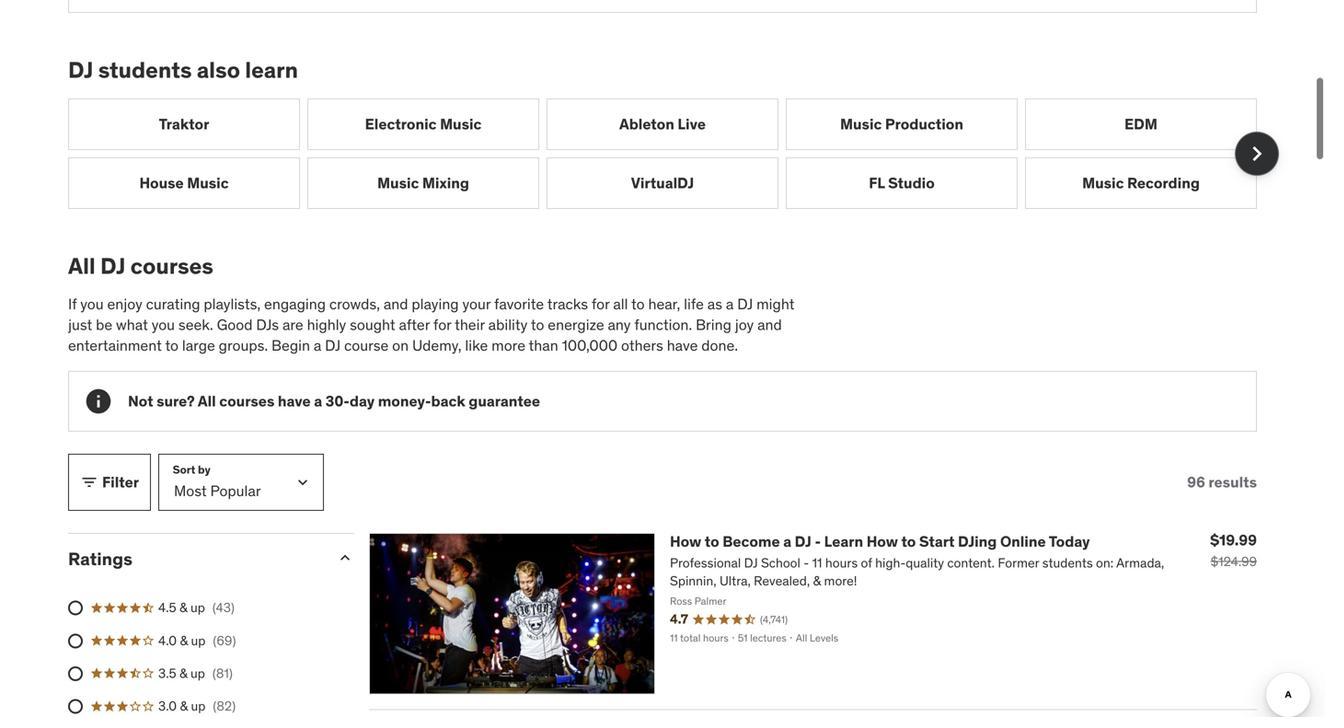 Task type: vqa. For each thing, say whether or not it's contained in the screenshot.
Quantum Mechanics (physics)
no



Task type: locate. For each thing, give the bounding box(es) containing it.
not sure? all courses have a 30-day money-back guarantee
[[128, 392, 541, 411]]

1 & from the top
[[180, 600, 188, 616]]

fl
[[869, 173, 885, 192]]

1 vertical spatial all
[[198, 392, 216, 411]]

up left (82)
[[191, 698, 206, 715]]

electronic
[[365, 114, 437, 133]]

0 vertical spatial for
[[592, 295, 610, 314]]

& right "4.0"
[[180, 632, 188, 649]]

0 horizontal spatial for
[[434, 315, 452, 334]]

and
[[384, 295, 408, 314], [758, 315, 782, 334]]

virtualdj
[[631, 173, 695, 192]]

music for music recording
[[1083, 173, 1125, 192]]

1 horizontal spatial have
[[667, 336, 698, 355]]

1 up from the top
[[191, 600, 205, 616]]

ableton live
[[620, 114, 706, 133]]

live
[[678, 114, 706, 133]]

traktor link
[[68, 98, 300, 150]]

what
[[116, 315, 148, 334]]

ability
[[489, 315, 528, 334]]

hear,
[[649, 295, 681, 314]]

curating
[[146, 295, 200, 314]]

1 vertical spatial courses
[[219, 392, 275, 411]]

& right 3.0
[[180, 698, 188, 715]]

function.
[[635, 315, 693, 334]]

become
[[723, 532, 780, 551]]

all dj courses
[[68, 252, 214, 280]]

1 vertical spatial you
[[152, 315, 175, 334]]

$124.99
[[1211, 553, 1258, 570]]

you right if
[[80, 295, 104, 314]]

have inside if you enjoy curating playlists, engaging crowds, and playing your favorite tracks for all to hear, life as a dj might just be what you seek. good djs are highly sought after for their ability to energize any function. bring joy and entertainment to large groups. begin a dj course on udemy, like more than 100,000 others have done.
[[667, 336, 698, 355]]

3 & from the top
[[180, 665, 188, 682]]

music up fl
[[841, 114, 882, 133]]

up left (81)
[[191, 665, 205, 682]]

ableton live link
[[547, 98, 779, 150]]

dj students also learn
[[68, 56, 298, 84]]

learn
[[825, 532, 864, 551]]

edm
[[1125, 114, 1158, 133]]

3.0 & up (82)
[[158, 698, 236, 715]]

$19.99
[[1211, 531, 1258, 550]]

if
[[68, 295, 77, 314]]

others
[[622, 336, 664, 355]]

a left 30-
[[314, 392, 322, 411]]

0 horizontal spatial you
[[80, 295, 104, 314]]

a down "highly"
[[314, 336, 322, 355]]

have down function. at top
[[667, 336, 698, 355]]

1 vertical spatial for
[[434, 315, 452, 334]]

all up if
[[68, 252, 95, 280]]

have
[[667, 336, 698, 355], [278, 392, 311, 411]]

a left -
[[784, 532, 792, 551]]

4 & from the top
[[180, 698, 188, 715]]

(43)
[[213, 600, 235, 616]]

a
[[726, 295, 734, 314], [314, 336, 322, 355], [314, 392, 322, 411], [784, 532, 792, 551]]

96
[[1188, 473, 1206, 492]]

1 horizontal spatial all
[[198, 392, 216, 411]]

music left the mixing
[[378, 173, 419, 192]]

ableton
[[620, 114, 675, 133]]

music production
[[841, 114, 964, 133]]

2 how from the left
[[867, 532, 899, 551]]

sure?
[[157, 392, 195, 411]]

music production link
[[786, 98, 1018, 150]]

to left start
[[902, 532, 917, 551]]

1 horizontal spatial you
[[152, 315, 175, 334]]

& for 3.0
[[180, 698, 188, 715]]

course
[[344, 336, 389, 355]]

0 horizontal spatial all
[[68, 252, 95, 280]]

udemy,
[[413, 336, 462, 355]]

small image
[[80, 473, 99, 492]]

dj left -
[[795, 532, 812, 551]]

100,000
[[562, 336, 618, 355]]

0 horizontal spatial how
[[670, 532, 702, 551]]

1 horizontal spatial and
[[758, 315, 782, 334]]

filter button
[[68, 454, 151, 511]]

seek.
[[179, 315, 213, 334]]

2 up from the top
[[191, 632, 206, 649]]

up for 4.5 & up
[[191, 600, 205, 616]]

up left "(43)" on the bottom of the page
[[191, 600, 205, 616]]

(82)
[[213, 698, 236, 715]]

for
[[592, 295, 610, 314], [434, 315, 452, 334]]

music mixing link
[[308, 157, 540, 209]]

courses
[[131, 252, 214, 280], [219, 392, 275, 411]]

their
[[455, 315, 485, 334]]

you
[[80, 295, 104, 314], [152, 315, 175, 334]]

mixing
[[423, 173, 470, 192]]

how left become
[[670, 532, 702, 551]]

for up udemy,
[[434, 315, 452, 334]]

as
[[708, 295, 723, 314]]

& right 4.5
[[180, 600, 188, 616]]

courses down groups.
[[219, 392, 275, 411]]

not
[[128, 392, 153, 411]]

have left 30-
[[278, 392, 311, 411]]

up for 3.0 & up
[[191, 698, 206, 715]]

96 results
[[1188, 473, 1258, 492]]

0 horizontal spatial and
[[384, 295, 408, 314]]

2 & from the top
[[180, 632, 188, 649]]

if you enjoy curating playlists, engaging crowds, and playing your favorite tracks for all to hear, life as a dj might just be what you seek. good djs are highly sought after for their ability to energize any function. bring joy and entertainment to large groups. begin a dj course on udemy, like more than 100,000 others have done.
[[68, 295, 795, 355]]

0 vertical spatial courses
[[131, 252, 214, 280]]

and up "after"
[[384, 295, 408, 314]]

how
[[670, 532, 702, 551], [867, 532, 899, 551]]

all right "sure?"
[[198, 392, 216, 411]]

courses up curating
[[131, 252, 214, 280]]

highly
[[307, 315, 346, 334]]

than
[[529, 336, 559, 355]]

recording
[[1128, 173, 1201, 192]]

how to become a dj - learn how to start djing online today
[[670, 532, 1091, 551]]

to up than
[[531, 315, 545, 334]]

0 vertical spatial have
[[667, 336, 698, 355]]

to
[[632, 295, 645, 314], [531, 315, 545, 334], [165, 336, 179, 355], [705, 532, 720, 551], [902, 532, 917, 551]]

& right 3.5 at the left bottom
[[180, 665, 188, 682]]

1 vertical spatial have
[[278, 392, 311, 411]]

1 horizontal spatial courses
[[219, 392, 275, 411]]

sought
[[350, 315, 396, 334]]

music right "electronic"
[[440, 114, 482, 133]]

4.5
[[158, 600, 176, 616]]

and down might
[[758, 315, 782, 334]]

playing
[[412, 295, 459, 314]]

results
[[1209, 473, 1258, 492]]

for left all
[[592, 295, 610, 314]]

0 horizontal spatial have
[[278, 392, 311, 411]]

1 horizontal spatial how
[[867, 532, 899, 551]]

how right learn
[[867, 532, 899, 551]]

music left recording
[[1083, 173, 1125, 192]]

to left become
[[705, 532, 720, 551]]

good
[[217, 315, 253, 334]]

fl studio
[[869, 173, 935, 192]]

3 up from the top
[[191, 665, 205, 682]]

you down curating
[[152, 315, 175, 334]]

electronic music link
[[308, 98, 540, 150]]

&
[[180, 600, 188, 616], [180, 632, 188, 649], [180, 665, 188, 682], [180, 698, 188, 715]]

large
[[182, 336, 215, 355]]

up left (69)
[[191, 632, 206, 649]]

dj down "highly"
[[325, 336, 341, 355]]

4 up from the top
[[191, 698, 206, 715]]

life
[[684, 295, 704, 314]]

after
[[399, 315, 430, 334]]

next image
[[1243, 139, 1273, 168]]



Task type: describe. For each thing, give the bounding box(es) containing it.
1 how from the left
[[670, 532, 702, 551]]

virtualdj link
[[547, 157, 779, 209]]

small image
[[336, 549, 355, 567]]

house
[[139, 173, 184, 192]]

back
[[431, 392, 466, 411]]

ratings
[[68, 548, 133, 570]]

more
[[492, 336, 526, 355]]

electronic music
[[365, 114, 482, 133]]

music mixing
[[378, 173, 470, 192]]

bring
[[696, 315, 732, 334]]

& for 4.5
[[180, 600, 188, 616]]

playlists,
[[204, 295, 261, 314]]

studio
[[889, 173, 935, 192]]

favorite
[[494, 295, 544, 314]]

how to become a dj - learn how to start djing online today link
[[670, 532, 1091, 551]]

any
[[608, 315, 631, 334]]

& for 3.5
[[180, 665, 188, 682]]

fl studio link
[[786, 157, 1018, 209]]

up for 4.0 & up
[[191, 632, 206, 649]]

0 vertical spatial and
[[384, 295, 408, 314]]

music right house
[[187, 173, 229, 192]]

students
[[98, 56, 192, 84]]

30-
[[326, 392, 350, 411]]

traktor
[[159, 114, 209, 133]]

enjoy
[[107, 295, 143, 314]]

96 results status
[[1188, 473, 1258, 492]]

a right as
[[726, 295, 734, 314]]

guarantee
[[469, 392, 541, 411]]

start
[[920, 532, 955, 551]]

3.5
[[158, 665, 176, 682]]

to left the large
[[165, 336, 179, 355]]

1 vertical spatial and
[[758, 315, 782, 334]]

entertainment
[[68, 336, 162, 355]]

4.0
[[158, 632, 177, 649]]

$19.99 $124.99
[[1211, 531, 1258, 570]]

learn
[[245, 56, 298, 84]]

all
[[614, 295, 628, 314]]

djing
[[959, 532, 998, 551]]

groups.
[[219, 336, 268, 355]]

today
[[1049, 532, 1091, 551]]

filter
[[102, 473, 139, 492]]

just
[[68, 315, 92, 334]]

3.5 & up (81)
[[158, 665, 233, 682]]

(69)
[[213, 632, 236, 649]]

house music
[[139, 173, 229, 192]]

joy
[[735, 315, 754, 334]]

house music link
[[68, 157, 300, 209]]

-
[[815, 532, 821, 551]]

production
[[886, 114, 964, 133]]

1 horizontal spatial for
[[592, 295, 610, 314]]

like
[[465, 336, 488, 355]]

dj left 'students'
[[68, 56, 93, 84]]

day
[[350, 392, 375, 411]]

edm link
[[1026, 98, 1258, 150]]

0 vertical spatial you
[[80, 295, 104, 314]]

tracks
[[548, 295, 588, 314]]

begin
[[272, 336, 310, 355]]

4.0 & up (69)
[[158, 632, 236, 649]]

to right all
[[632, 295, 645, 314]]

0 horizontal spatial courses
[[131, 252, 214, 280]]

on
[[392, 336, 409, 355]]

might
[[757, 295, 795, 314]]

(81)
[[213, 665, 233, 682]]

djs
[[256, 315, 279, 334]]

are
[[283, 315, 304, 334]]

your
[[463, 295, 491, 314]]

done.
[[702, 336, 739, 355]]

music for music production
[[841, 114, 882, 133]]

money-
[[378, 392, 431, 411]]

0 vertical spatial all
[[68, 252, 95, 280]]

crowds,
[[330, 295, 380, 314]]

engaging
[[264, 295, 326, 314]]

& for 4.0
[[180, 632, 188, 649]]

music recording
[[1083, 173, 1201, 192]]

also
[[197, 56, 240, 84]]

dj up enjoy on the left of page
[[100, 252, 126, 280]]

carousel element
[[68, 98, 1280, 209]]

be
[[96, 315, 113, 334]]

up for 3.5 & up
[[191, 665, 205, 682]]

3.0
[[158, 698, 177, 715]]

dj up joy
[[738, 295, 753, 314]]

music recording link
[[1026, 157, 1258, 209]]

online
[[1001, 532, 1047, 551]]

music for music mixing
[[378, 173, 419, 192]]

ratings button
[[68, 548, 321, 570]]



